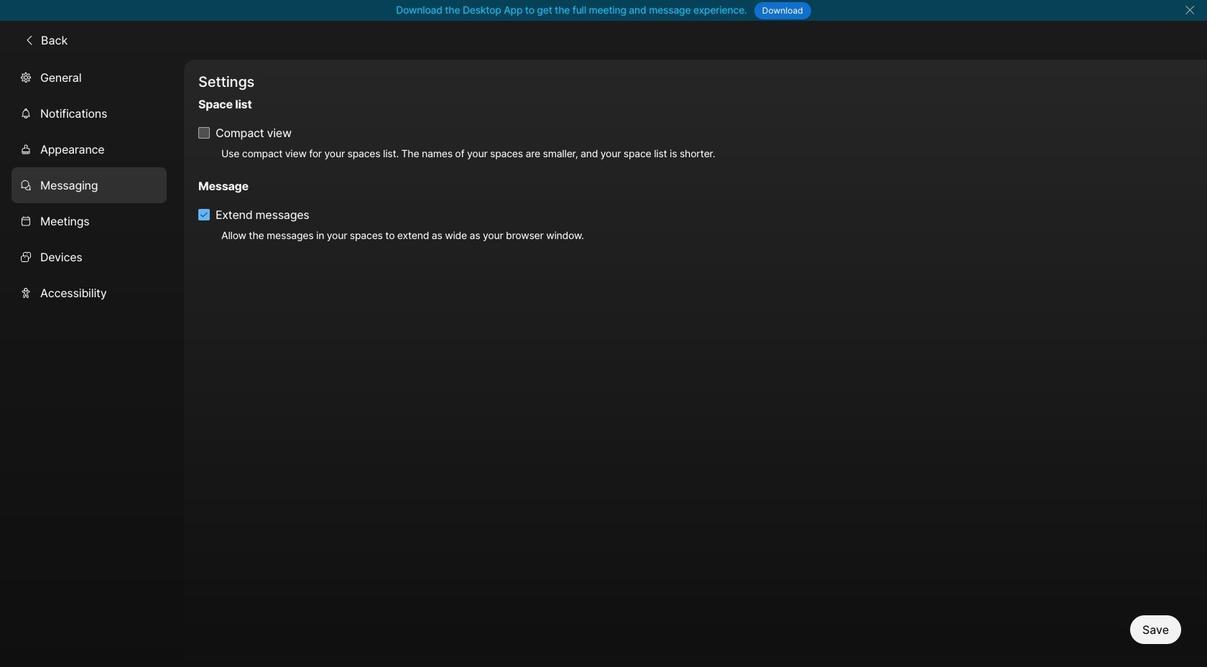 Task type: vqa. For each thing, say whether or not it's contained in the screenshot.
the cancel_16 'IMAGE'
yes



Task type: describe. For each thing, give the bounding box(es) containing it.
settings navigation
[[0, 59, 184, 668]]

notifications tab
[[12, 95, 167, 131]]

meetings tab
[[12, 203, 167, 239]]

devices tab
[[12, 239, 167, 275]]



Task type: locate. For each thing, give the bounding box(es) containing it.
cancel_16 image
[[1185, 4, 1196, 16]]

general tab
[[12, 59, 167, 95]]

accessibility tab
[[12, 275, 167, 311]]

appearance tab
[[12, 131, 167, 167]]

messaging tab
[[12, 167, 167, 203]]



